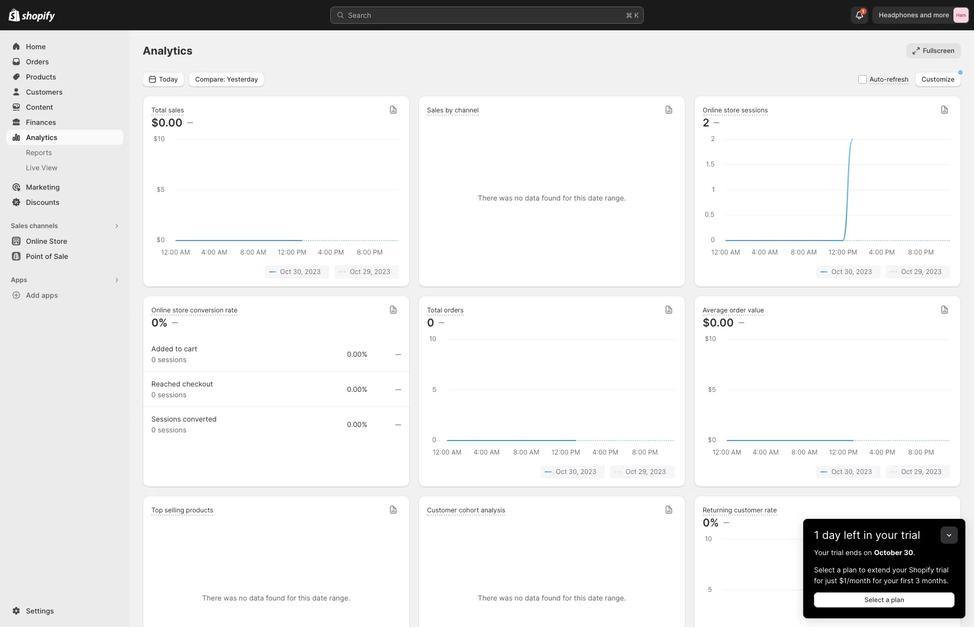 Task type: vqa. For each thing, say whether or not it's contained in the screenshot.
topmost 'Sales'
yes



Task type: describe. For each thing, give the bounding box(es) containing it.
point of sale button
[[0, 249, 130, 264]]

oct 29, 2023 button for online store sessions
[[887, 266, 951, 279]]

no for customer cohort analysis
[[515, 594, 523, 603]]

1 button
[[851, 6, 869, 24]]

top selling products button
[[151, 506, 213, 516]]

oct 30, 2023 for total orders
[[556, 468, 597, 476]]

a for select a plan to extend your shopify trial for just $1/month for your first 3 months.
[[837, 566, 841, 574]]

oct 30, 2023 button for total orders
[[541, 466, 605, 479]]

2 vertical spatial your
[[884, 577, 899, 585]]

finances link
[[6, 115, 123, 130]]

live view link
[[6, 160, 123, 175]]

online for 2
[[703, 106, 723, 114]]

there for customer cohort analysis
[[478, 594, 498, 603]]

sales for sales by channel there was no data found for this date range.
[[427, 106, 444, 114]]

this for top selling products
[[298, 594, 311, 603]]

select for select a plan to extend your shopify trial for just $1/month for your first 3 months.
[[815, 566, 835, 574]]

customers
[[26, 88, 63, 96]]

this for customer cohort analysis
[[574, 594, 586, 603]]

to inside select a plan to extend your shopify trial for just $1/month for your first 3 months.
[[859, 566, 866, 574]]

top
[[151, 506, 163, 514]]

select for select a plan
[[865, 596, 884, 604]]

months.
[[922, 577, 949, 585]]

add apps button
[[6, 288, 123, 303]]

channels
[[29, 222, 58, 230]]

first
[[901, 577, 914, 585]]

oct 30, 2023 for total sales
[[280, 268, 321, 276]]

orders
[[444, 306, 464, 314]]

customer cohort analysis
[[427, 506, 506, 514]]

analytics link
[[6, 130, 123, 145]]

no for top selling products
[[239, 594, 247, 603]]

1 day left in your trial button
[[804, 519, 966, 542]]

fullscreen
[[923, 47, 955, 55]]

30, for total orders
[[569, 468, 579, 476]]

0.00% for added to cart
[[347, 350, 368, 359]]

date for customer cohort analysis
[[588, 594, 603, 603]]

analysis
[[481, 506, 506, 514]]

products
[[186, 506, 213, 514]]

refresh
[[887, 75, 909, 83]]

today
[[159, 75, 178, 83]]

just
[[826, 577, 838, 585]]

reached checkout 0 sessions
[[151, 380, 213, 399]]

range. inside sales by channel there was no data found for this date range.
[[605, 194, 626, 202]]

apps
[[41, 291, 58, 300]]

sale
[[54, 252, 68, 261]]

0.00% for sessions converted
[[347, 420, 368, 429]]

discounts link
[[6, 195, 123, 210]]

finances
[[26, 118, 56, 127]]

selling
[[165, 506, 184, 514]]

point of sale
[[26, 252, 68, 261]]

this inside sales by channel there was no data found for this date range.
[[574, 194, 586, 202]]

30, for online store sessions
[[845, 268, 855, 276]]

range. for customer cohort analysis
[[605, 594, 626, 603]]

live
[[26, 163, 39, 172]]

select a plan link
[[815, 593, 955, 608]]

oct 29, 2023 for total sales
[[350, 268, 390, 276]]

1 for 1 day left in your trial
[[815, 529, 820, 542]]

fullscreen button
[[907, 43, 962, 58]]

sessions converted 0 sessions
[[151, 415, 217, 434]]

day
[[823, 529, 841, 542]]

point
[[26, 252, 43, 261]]

yesterday
[[227, 75, 258, 83]]

online store conversion rate
[[151, 306, 238, 314]]

there inside sales by channel there was no data found for this date range.
[[478, 194, 498, 202]]

average order value button
[[703, 306, 764, 316]]

0 vertical spatial analytics
[[143, 44, 193, 57]]

no change image for orders
[[439, 319, 445, 327]]

there was no data found for this date range. for customer cohort analysis
[[478, 594, 626, 603]]

data for customer cohort analysis
[[525, 594, 540, 603]]

search
[[348, 11, 371, 19]]

returning customer rate button
[[703, 506, 777, 516]]

average
[[703, 306, 728, 314]]

added to cart 0 sessions
[[151, 345, 197, 364]]

range. for top selling products
[[329, 594, 350, 603]]

total for $0.00
[[151, 106, 167, 114]]

oct 30, 2023 button for total sales
[[265, 266, 330, 279]]

customers link
[[6, 84, 123, 100]]

top selling products
[[151, 506, 213, 514]]

total for 0
[[427, 306, 442, 314]]

list for total orders
[[429, 466, 675, 479]]

customer
[[427, 506, 457, 514]]

1 vertical spatial analytics
[[26, 133, 57, 142]]

oct 29, 2023 button for total orders
[[611, 466, 675, 479]]

extend
[[868, 566, 891, 574]]

discounts
[[26, 198, 59, 207]]

apps button
[[6, 273, 123, 288]]

total sales
[[151, 106, 184, 114]]

online store sessions button
[[703, 106, 768, 115]]

list for total sales
[[154, 266, 399, 279]]

sessions inside reached checkout 0 sessions
[[158, 390, 187, 399]]

oct 29, 2023 button for total sales
[[335, 266, 399, 279]]

rate inside "returning customer rate" dropdown button
[[765, 506, 777, 514]]

oct 29, 2023 button for average order value
[[887, 466, 951, 479]]

oct 29, 2023 for average order value
[[902, 468, 942, 476]]

sales channels button
[[6, 219, 123, 234]]

more
[[934, 11, 950, 19]]

shopify image
[[22, 11, 55, 22]]

$0.00 for average
[[703, 316, 734, 329]]

apps
[[11, 276, 27, 284]]

plan for select a plan to extend your shopify trial for just $1/month for your first 3 months.
[[843, 566, 857, 574]]

reports link
[[6, 145, 123, 160]]

date for top selling products
[[312, 594, 327, 603]]

home
[[26, 42, 46, 51]]

your
[[815, 548, 830, 557]]

compare: yesterday
[[195, 75, 258, 83]]

0 down the total orders 'dropdown button'
[[427, 316, 434, 329]]

1 vertical spatial your
[[893, 566, 907, 574]]

total orders button
[[427, 306, 464, 316]]

added
[[151, 345, 173, 353]]

customer cohort analysis button
[[427, 506, 506, 516]]

and
[[921, 11, 932, 19]]

oct 29, 2023 for online store sessions
[[902, 268, 942, 276]]

there for top selling products
[[202, 594, 222, 603]]

total orders
[[427, 306, 464, 314]]

no inside sales by channel there was no data found for this date range.
[[515, 194, 523, 202]]

marketing link
[[6, 180, 123, 195]]

$0.00 for total
[[151, 116, 183, 129]]

list for online store sessions
[[705, 266, 951, 279]]

store for 0%
[[173, 306, 188, 314]]

sessions inside dropdown button
[[742, 106, 768, 114]]



Task type: locate. For each thing, give the bounding box(es) containing it.
1 day left in your trial element
[[804, 547, 966, 619]]

sales for sales channels
[[11, 222, 28, 230]]

1 vertical spatial 0%
[[703, 517, 719, 529]]

by
[[446, 106, 453, 114]]

store for 2
[[724, 106, 740, 114]]

found inside sales by channel there was no data found for this date range.
[[542, 194, 561, 202]]

30, for total sales
[[293, 268, 303, 276]]

no change image
[[714, 118, 720, 127], [395, 350, 401, 359], [395, 386, 401, 394], [724, 519, 730, 527]]

1 left headphones
[[863, 9, 865, 14]]

1 vertical spatial select
[[865, 596, 884, 604]]

1 vertical spatial rate
[[765, 506, 777, 514]]

0 down the added
[[151, 355, 156, 364]]

conversion
[[190, 306, 224, 314]]

0 vertical spatial 0%
[[151, 316, 168, 329]]

a up just
[[837, 566, 841, 574]]

sessions inside sessions converted 0 sessions
[[158, 426, 187, 434]]

of
[[45, 252, 52, 261]]

1 horizontal spatial sales
[[427, 106, 444, 114]]

k
[[635, 11, 639, 19]]

select inside "link"
[[865, 596, 884, 604]]

0 vertical spatial 0.00%
[[347, 350, 368, 359]]

0 horizontal spatial $0.00
[[151, 116, 183, 129]]

0% down returning
[[703, 517, 719, 529]]

store
[[49, 237, 67, 246]]

compare: yesterday button
[[189, 72, 265, 87]]

0 horizontal spatial 0%
[[151, 316, 168, 329]]

0% for returning customer rate
[[703, 517, 719, 529]]

2 there was no data found for this date range. from the left
[[478, 594, 626, 603]]

1 horizontal spatial plan
[[892, 596, 905, 604]]

sales
[[168, 106, 184, 114]]

plan inside select a plan "link"
[[892, 596, 905, 604]]

1 horizontal spatial 0%
[[703, 517, 719, 529]]

returning customer rate
[[703, 506, 777, 514]]

0 down 'sessions'
[[151, 426, 156, 434]]

add
[[26, 291, 40, 300]]

live view
[[26, 163, 58, 172]]

to left cart
[[175, 345, 182, 353]]

rate inside 'online store conversion rate' dropdown button
[[225, 306, 238, 314]]

online up 2
[[703, 106, 723, 114]]

1 horizontal spatial store
[[724, 106, 740, 114]]

sessions inside added to cart 0 sessions
[[158, 355, 187, 364]]

customize
[[922, 75, 955, 83]]

29, for total sales
[[363, 268, 373, 276]]

1 left the day
[[815, 529, 820, 542]]

29, for average order value
[[915, 468, 924, 476]]

1 inside 1 day left in your trial dropdown button
[[815, 529, 820, 542]]

no change image for order
[[739, 319, 745, 327]]

sales
[[427, 106, 444, 114], [11, 222, 28, 230]]

a down select a plan to extend your shopify trial for just $1/month for your first 3 months.
[[886, 596, 890, 604]]

0 horizontal spatial trial
[[832, 548, 844, 557]]

0 vertical spatial total
[[151, 106, 167, 114]]

1 for 1
[[863, 9, 865, 14]]

in
[[864, 529, 873, 542]]

1 vertical spatial plan
[[892, 596, 905, 604]]

data for top selling products
[[249, 594, 264, 603]]

1 horizontal spatial total
[[427, 306, 442, 314]]

trial right your
[[832, 548, 844, 557]]

content
[[26, 103, 53, 111]]

oct 30, 2023 for online store sessions
[[832, 268, 873, 276]]

no change image for sales
[[187, 118, 193, 127]]

.
[[914, 548, 916, 557]]

0 horizontal spatial plan
[[843, 566, 857, 574]]

0% up the added
[[151, 316, 168, 329]]

online store button
[[0, 234, 130, 249]]

data inside sales by channel there was no data found for this date range.
[[525, 194, 540, 202]]

0 horizontal spatial a
[[837, 566, 841, 574]]

headphones and more image
[[954, 8, 969, 23]]

online store link
[[6, 234, 123, 249]]

list for average order value
[[705, 466, 951, 479]]

a for select a plan
[[886, 596, 890, 604]]

total sales button
[[151, 106, 184, 115]]

select
[[815, 566, 835, 574], [865, 596, 884, 604]]

reached
[[151, 380, 180, 388]]

plan up '$1/month'
[[843, 566, 857, 574]]

0 vertical spatial to
[[175, 345, 182, 353]]

your up october on the bottom right
[[876, 529, 899, 542]]

shopify image
[[9, 9, 20, 22]]

compare:
[[195, 75, 225, 83]]

total left the orders
[[427, 306, 442, 314]]

headphones and more
[[879, 11, 950, 19]]

1 vertical spatial online
[[26, 237, 47, 246]]

0 vertical spatial store
[[724, 106, 740, 114]]

0 inside added to cart 0 sessions
[[151, 355, 156, 364]]

2 horizontal spatial trial
[[937, 566, 949, 574]]

for inside sales by channel there was no data found for this date range.
[[563, 194, 572, 202]]

0 horizontal spatial online
[[26, 237, 47, 246]]

0%
[[151, 316, 168, 329], [703, 517, 719, 529]]

0 down 'reached'
[[151, 390, 156, 399]]

a inside select a plan "link"
[[886, 596, 890, 604]]

online
[[703, 106, 723, 114], [26, 237, 47, 246], [151, 306, 171, 314]]

1 horizontal spatial trial
[[902, 529, 921, 542]]

ends
[[846, 548, 862, 557]]

select up just
[[815, 566, 835, 574]]

no change image
[[187, 118, 193, 127], [172, 319, 178, 327], [439, 319, 445, 327], [739, 319, 745, 327], [395, 421, 401, 429]]

0 horizontal spatial analytics
[[26, 133, 57, 142]]

average order value
[[703, 306, 764, 314]]

range.
[[605, 194, 626, 202], [329, 594, 350, 603], [605, 594, 626, 603]]

rate right 'customer'
[[765, 506, 777, 514]]

1 vertical spatial $0.00
[[703, 316, 734, 329]]

1 inside 1 dropdown button
[[863, 9, 865, 14]]

returning
[[703, 506, 733, 514]]

1 horizontal spatial there was no data found for this date range.
[[478, 594, 626, 603]]

your up first
[[893, 566, 907, 574]]

online store conversion rate button
[[151, 306, 238, 316]]

total inside 'dropdown button'
[[427, 306, 442, 314]]

sales channels
[[11, 222, 58, 230]]

checkout
[[182, 380, 213, 388]]

1 vertical spatial store
[[173, 306, 188, 314]]

trial up 30
[[902, 529, 921, 542]]

to inside added to cart 0 sessions
[[175, 345, 182, 353]]

was for customer cohort analysis
[[499, 594, 513, 603]]

cohort
[[459, 506, 479, 514]]

total inside dropdown button
[[151, 106, 167, 114]]

1 vertical spatial 0.00%
[[347, 385, 368, 394]]

list
[[154, 266, 399, 279], [705, 266, 951, 279], [429, 466, 675, 479], [705, 466, 951, 479]]

sales by channel button
[[427, 106, 479, 115]]

order
[[730, 306, 746, 314]]

$0.00 down 'total sales' dropdown button at top left
[[151, 116, 183, 129]]

1 vertical spatial to
[[859, 566, 866, 574]]

1 vertical spatial 1
[[815, 529, 820, 542]]

0 vertical spatial a
[[837, 566, 841, 574]]

analytics down "finances"
[[26, 133, 57, 142]]

trial inside select a plan to extend your shopify trial for just $1/month for your first 3 months.
[[937, 566, 949, 574]]

to up '$1/month'
[[859, 566, 866, 574]]

0 vertical spatial your
[[876, 529, 899, 542]]

0 vertical spatial 1
[[863, 9, 865, 14]]

oct 30, 2023 for average order value
[[832, 468, 873, 476]]

$0.00
[[151, 116, 183, 129], [703, 316, 734, 329]]

0 horizontal spatial total
[[151, 106, 167, 114]]

1 there was no data found for this date range. from the left
[[202, 594, 350, 603]]

0 inside sessions converted 0 sessions
[[151, 426, 156, 434]]

oct 30, 2023 button for average order value
[[817, 466, 881, 479]]

0 horizontal spatial to
[[175, 345, 182, 353]]

your inside 1 day left in your trial dropdown button
[[876, 529, 899, 542]]

found for customer cohort analysis
[[542, 594, 561, 603]]

online inside button
[[26, 237, 47, 246]]

0 vertical spatial rate
[[225, 306, 238, 314]]

your
[[876, 529, 899, 542], [893, 566, 907, 574], [884, 577, 899, 585]]

analytics
[[143, 44, 193, 57], [26, 133, 57, 142]]

online for 0%
[[151, 306, 171, 314]]

channel
[[455, 106, 479, 114]]

settings link
[[6, 604, 123, 619]]

3 0.00% from the top
[[347, 420, 368, 429]]

1 horizontal spatial rate
[[765, 506, 777, 514]]

0 horizontal spatial select
[[815, 566, 835, 574]]

0
[[427, 316, 434, 329], [151, 355, 156, 364], [151, 390, 156, 399], [151, 426, 156, 434]]

⌘
[[626, 11, 633, 19]]

select down select a plan to extend your shopify trial for just $1/month for your first 3 months.
[[865, 596, 884, 604]]

1 horizontal spatial a
[[886, 596, 890, 604]]

1 day left in your trial
[[815, 529, 921, 542]]

1 vertical spatial sales
[[11, 222, 28, 230]]

total
[[151, 106, 167, 114], [427, 306, 442, 314]]

2 vertical spatial trial
[[937, 566, 949, 574]]

settings
[[26, 607, 54, 615]]

auto-refresh
[[870, 75, 909, 83]]

oct 30, 2023 button
[[265, 266, 330, 279], [817, 266, 881, 279], [541, 466, 605, 479], [817, 466, 881, 479]]

29, for total orders
[[639, 468, 649, 476]]

online store
[[26, 237, 67, 246]]

online up the added
[[151, 306, 171, 314]]

point of sale link
[[6, 249, 123, 264]]

your left first
[[884, 577, 899, 585]]

1 0.00% from the top
[[347, 350, 368, 359]]

2 vertical spatial online
[[151, 306, 171, 314]]

sales left channels
[[11, 222, 28, 230]]

1 horizontal spatial select
[[865, 596, 884, 604]]

oct 29, 2023 for total orders
[[626, 468, 666, 476]]

sales inside "button"
[[11, 222, 28, 230]]

0 vertical spatial trial
[[902, 529, 921, 542]]

trial inside dropdown button
[[902, 529, 921, 542]]

3
[[916, 577, 920, 585]]

date inside sales by channel there was no data found for this date range.
[[588, 194, 603, 202]]

0 horizontal spatial store
[[173, 306, 188, 314]]

online up point
[[26, 237, 47, 246]]

1 horizontal spatial to
[[859, 566, 866, 574]]

left
[[844, 529, 861, 542]]

0 vertical spatial online
[[703, 106, 723, 114]]

on
[[864, 548, 873, 557]]

marketing
[[26, 183, 60, 191]]

0.00% for reached checkout
[[347, 385, 368, 394]]

shopify
[[909, 566, 935, 574]]

headphones
[[879, 11, 919, 19]]

29, for online store sessions
[[915, 268, 924, 276]]

0% for online store conversion rate
[[151, 316, 168, 329]]

0 vertical spatial $0.00
[[151, 116, 183, 129]]

1 horizontal spatial online
[[151, 306, 171, 314]]

plan for select a plan
[[892, 596, 905, 604]]

0 horizontal spatial 1
[[815, 529, 820, 542]]

no change image for store
[[172, 319, 178, 327]]

2 0.00% from the top
[[347, 385, 368, 394]]

there was no data found for this date range. for top selling products
[[202, 594, 350, 603]]

orders link
[[6, 54, 123, 69]]

today button
[[143, 72, 184, 87]]

1 vertical spatial trial
[[832, 548, 844, 557]]

analytics up today
[[143, 44, 193, 57]]

total left sales at the left of page
[[151, 106, 167, 114]]

a inside select a plan to extend your shopify trial for just $1/month for your first 3 months.
[[837, 566, 841, 574]]

$0.00 down average
[[703, 316, 734, 329]]

0 inside reached checkout 0 sessions
[[151, 390, 156, 399]]

30, for average order value
[[845, 468, 855, 476]]

was inside sales by channel there was no data found for this date range.
[[499, 194, 513, 202]]

oct 30, 2023
[[280, 268, 321, 276], [832, 268, 873, 276], [556, 468, 597, 476], [832, 468, 873, 476]]

customer
[[734, 506, 763, 514]]

2 horizontal spatial online
[[703, 106, 723, 114]]

october
[[874, 548, 903, 557]]

1 horizontal spatial $0.00
[[703, 316, 734, 329]]

found for top selling products
[[266, 594, 285, 603]]

1 horizontal spatial analytics
[[143, 44, 193, 57]]

sales left by
[[427, 106, 444, 114]]

0 horizontal spatial sales
[[11, 222, 28, 230]]

select a plan
[[865, 596, 905, 604]]

was for top selling products
[[224, 594, 237, 603]]

1 horizontal spatial 1
[[863, 9, 865, 14]]

2 vertical spatial 0.00%
[[347, 420, 368, 429]]

1 vertical spatial total
[[427, 306, 442, 314]]

sales inside sales by channel there was no data found for this date range.
[[427, 106, 444, 114]]

online store sessions
[[703, 106, 768, 114]]

1 vertical spatial a
[[886, 596, 890, 604]]

a
[[837, 566, 841, 574], [886, 596, 890, 604]]

converted
[[183, 415, 217, 423]]

oct 29, 2023 button
[[335, 266, 399, 279], [887, 266, 951, 279], [611, 466, 675, 479], [887, 466, 951, 479]]

0 horizontal spatial rate
[[225, 306, 238, 314]]

orders
[[26, 57, 49, 66]]

select inside select a plan to extend your shopify trial for just $1/month for your first 3 months.
[[815, 566, 835, 574]]

date
[[588, 194, 603, 202], [312, 594, 327, 603], [588, 594, 603, 603]]

plan down first
[[892, 596, 905, 604]]

0 horizontal spatial there was no data found for this date range.
[[202, 594, 350, 603]]

⌘ k
[[626, 11, 639, 19]]

0 vertical spatial sales
[[427, 106, 444, 114]]

oct 30, 2023 button for online store sessions
[[817, 266, 881, 279]]

products
[[26, 72, 56, 81]]

no
[[515, 194, 523, 202], [239, 594, 247, 603], [515, 594, 523, 603]]

2
[[703, 116, 710, 129]]

add apps
[[26, 291, 58, 300]]

content link
[[6, 100, 123, 115]]

plan inside select a plan to extend your shopify trial for just $1/month for your first 3 months.
[[843, 566, 857, 574]]

there was no data found for this date range.
[[202, 594, 350, 603], [478, 594, 626, 603]]

was
[[499, 194, 513, 202], [224, 594, 237, 603], [499, 594, 513, 603]]

sessions
[[151, 415, 181, 423]]

rate right the conversion
[[225, 306, 238, 314]]

0 vertical spatial plan
[[843, 566, 857, 574]]

data
[[525, 194, 540, 202], [249, 594, 264, 603], [525, 594, 540, 603]]

0 vertical spatial select
[[815, 566, 835, 574]]

for
[[563, 194, 572, 202], [815, 577, 824, 585], [873, 577, 882, 585], [287, 594, 296, 603], [563, 594, 572, 603]]

trial up months.
[[937, 566, 949, 574]]

customize button
[[916, 72, 962, 87]]

sessions
[[742, 106, 768, 114], [158, 355, 187, 364], [158, 390, 187, 399], [158, 426, 187, 434]]



